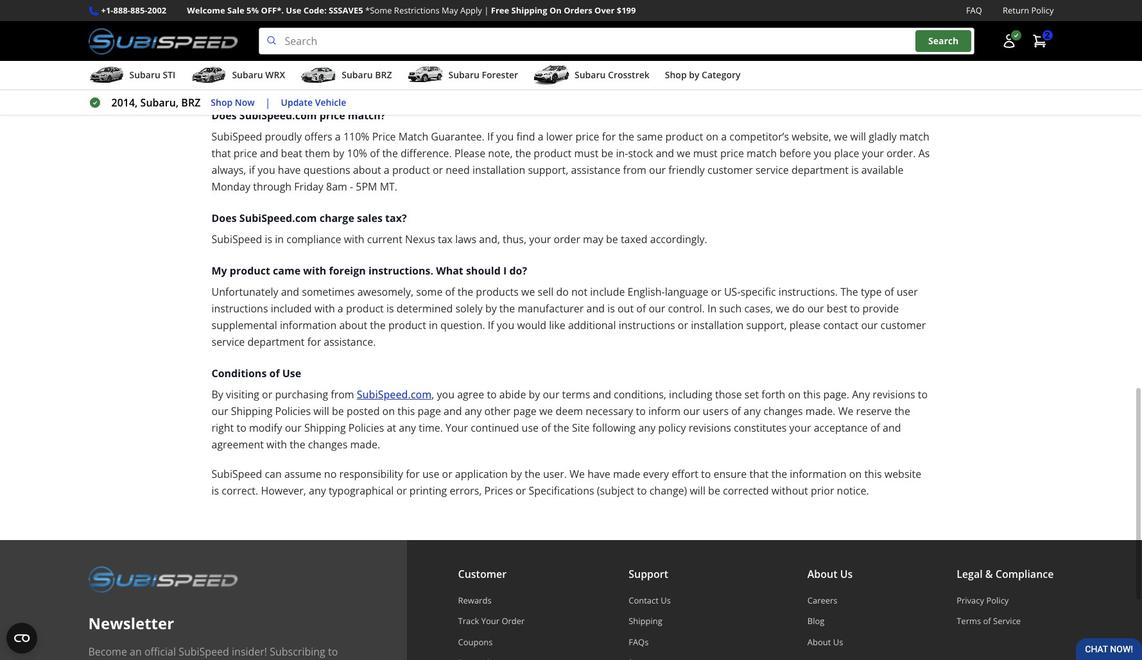 Task type: locate. For each thing, give the bounding box(es) containing it.
subaru forester button
[[407, 64, 518, 89]]

1 horizontal spatial revisions
[[873, 388, 915, 402]]

and
[[463, 0, 482, 8], [901, 10, 919, 24], [825, 60, 843, 75], [212, 77, 230, 91], [260, 146, 278, 161], [656, 146, 674, 161], [281, 285, 299, 299], [587, 302, 605, 316], [593, 388, 611, 402], [444, 405, 462, 419], [883, 421, 901, 435]]

not inside unfortunately and sometimes awesomely, some of the products we sell do not include english-language or us-specific instructions. the type of user instructions included with a product is determined solely by the manufacturer and is out of our control. in such cases, we do our best to provide supplemental information about the product in question. if you would like additional instructions or installation support, please contact our customer service department for assistance.
[[572, 285, 588, 299]]

1 vertical spatial specific
[[741, 285, 776, 299]]

assistance. down sometimes
[[324, 335, 376, 349]]

agreement
[[212, 438, 264, 452]]

0 vertical spatial please
[[392, 77, 423, 91]]

them
[[305, 146, 330, 161]]

the up a subaru forester thumbnail image
[[402, 44, 418, 58]]

product down difference.
[[392, 163, 430, 177]]

assistance down in-
[[571, 163, 621, 177]]

a subaru wrx thumbnail image image
[[191, 66, 227, 85]]

subispeed down help
[[452, 77, 503, 91]]

we up acceptance
[[838, 405, 854, 419]]

our
[[446, 10, 465, 24]]

in down subispeed.com charge
[[275, 233, 284, 247]]

of right "loss"
[[683, 77, 693, 91]]

0 horizontal spatial assistance
[[212, 27, 261, 41]]

0 vertical spatial and,
[[672, 44, 693, 58]]

shop left now
[[211, 96, 233, 108]]

warranty up update vehicle
[[297, 77, 340, 91]]

or left "loss"
[[649, 77, 659, 91]]

0 vertical spatial changes
[[764, 405, 803, 419]]

subaru for subaru forester
[[449, 69, 480, 81]]

product down applicable,
[[740, 60, 778, 75]]

this
[[803, 388, 821, 402], [398, 405, 415, 419], [865, 468, 882, 482]]

1 vertical spatial brz
[[181, 96, 201, 110]]

defects,
[[757, 27, 794, 41]]

my
[[212, 264, 227, 278]]

right
[[212, 421, 234, 435]]

a right find at the left
[[538, 130, 544, 144]]

by right "loss"
[[689, 69, 700, 81]]

0 horizontal spatial from
[[331, 388, 354, 402]]

0 vertical spatial |
[[484, 4, 489, 16]]

information inside unfortunately and sometimes awesomely, some of the products we sell do not include english-language or us-specific instructions. the type of user instructions included with a product is determined solely by the manufacturer and is out of our control. in such cases, we do our best to provide supplemental information about the product in question. if you would like additional instructions or installation support, please contact our customer service department for assistance.
[[280, 319, 337, 333]]

1 vertical spatial not
[[572, 285, 588, 299]]

subaru for subaru wrx
[[232, 69, 263, 81]]

about
[[808, 568, 838, 582], [808, 637, 831, 648]]

information
[[632, 60, 688, 75], [280, 319, 337, 333], [790, 468, 847, 482]]

page
[[418, 405, 441, 419], [513, 405, 537, 419]]

1 vertical spatial that
[[750, 468, 769, 482]]

any down no
[[309, 484, 326, 498]]

1 vertical spatial have
[[278, 163, 301, 177]]

0 vertical spatial if
[[695, 44, 701, 58]]

shop for shop now
[[211, 96, 233, 108]]

from up posted
[[331, 388, 354, 402]]

have down beat
[[278, 163, 301, 177]]

contact inside unfortunately and sometimes awesomely, some of the products we sell do not include english-language or us-specific instructions. the type of user instructions included with a product is determined solely by the manufacturer and is out of our control. in such cases, we do our best to provide supplemental information about the product in question. if you would like additional instructions or installation support, please contact our customer service department for assistance.
[[823, 319, 859, 333]]

shipping
[[511, 4, 547, 16], [231, 405, 273, 419], [304, 421, 346, 435], [629, 616, 663, 628]]

information up "loss"
[[632, 60, 688, 75]]

0 horizontal spatial may
[[407, 60, 427, 75]]

0 vertical spatial installation
[[687, 10, 740, 24]]

subispeed right official
[[179, 645, 229, 660]]

customer inside unfortunately and sometimes awesomely, some of the products we sell do not include english-language or us-specific instructions. the type of user instructions included with a product is determined solely by the manufacturer and is out of our control. in such cases, we do our best to provide supplemental information about the product in question. if you would like additional instructions or installation support, please contact our customer service department for assistance.
[[881, 319, 926, 333]]

of right 10%
[[370, 146, 380, 161]]

us for contact us link
[[661, 595, 671, 607]]

a
[[335, 0, 341, 8], [856, 0, 862, 8], [333, 44, 338, 58], [566, 44, 571, 58], [335, 130, 341, 144], [538, 130, 544, 144], [721, 130, 727, 144], [384, 163, 390, 177], [338, 302, 343, 316]]

serve
[[291, 44, 317, 58]]

0 vertical spatial support,
[[743, 10, 783, 24]]

installation down in
[[691, 319, 744, 333]]

customer up the 'repairs'
[[816, 27, 861, 41]]

modify
[[249, 421, 282, 435]]

assistance. inside if you recently purchased a product from subispeed and are concerned about the fitment or performance of your item, please contact a member of our customer service department for assistance. our customer service representatives can provide installation support, troubleshooting advice, and assistance in identifying the possibility of any manufacturer defects. if we suspect your product does have serious defects, our customer service department can serve as a contact with the manufacturer to help arrange a warranty inspection and, if applicable, any necessary repairs or replacement shipments. if you wish, you may also contact the manufacturer directly for information regarding product eligibility and specific terms and conditions of warranty coverage. please note, subispeed will not compensate for labor or loss of use.
[[391, 10, 443, 24]]

1 vertical spatial necessary
[[586, 405, 633, 419]]

0 vertical spatial made.
[[806, 405, 836, 419]]

specific up cases,
[[741, 285, 776, 299]]

0 horizontal spatial and,
[[479, 233, 500, 247]]

1 horizontal spatial have
[[588, 468, 611, 482]]

1 horizontal spatial not
[[572, 285, 588, 299]]

0 horizontal spatial necessary
[[586, 405, 633, 419]]

0 vertical spatial do
[[556, 285, 569, 299]]

effort
[[672, 468, 699, 482]]

shop now link
[[211, 96, 255, 110]]

would
[[517, 319, 547, 333]]

1 horizontal spatial made.
[[806, 405, 836, 419]]

support, down cases,
[[747, 319, 787, 333]]

0 vertical spatial have
[[694, 27, 716, 41]]

terms down advice,
[[884, 60, 912, 75]]

subaru inside dropdown button
[[129, 69, 160, 81]]

shop inside dropdown button
[[665, 69, 687, 81]]

faqs link
[[629, 637, 704, 648]]

subispeed down shop now link
[[212, 130, 262, 144]]

about up careers
[[808, 568, 838, 582]]

1 vertical spatial us
[[661, 595, 671, 607]]

on right forth
[[788, 388, 801, 402]]

use
[[522, 421, 539, 435], [422, 468, 439, 482]]

shipments.
[[275, 60, 328, 75]]

to right subscribing
[[328, 645, 338, 660]]

2 vertical spatial about
[[339, 319, 367, 333]]

we left deem
[[539, 405, 553, 419]]

does for does subispeed.com price match?
[[212, 109, 237, 123]]

1 vertical spatial this
[[398, 405, 415, 419]]

time.
[[419, 421, 443, 435]]

0 horizontal spatial revisions
[[689, 421, 731, 435]]

does for does subispeed.com charge sales tax?
[[212, 211, 237, 225]]

assistance inside if you recently purchased a product from subispeed and are concerned about the fitment or performance of your item, please contact a member of our customer service department for assistance. our customer service representatives can provide installation support, troubleshooting advice, and assistance in identifying the possibility of any manufacturer defects. if we suspect your product does have serious defects, our customer service department can serve as a contact with the manufacturer to help arrange a warranty inspection and, if applicable, any necessary repairs or replacement shipments. if you wish, you may also contact the manufacturer directly for information regarding product eligibility and specific terms and conditions of warranty coverage. please note, subispeed will not compensate for labor or loss of use.
[[212, 27, 261, 41]]

you
[[221, 0, 238, 8], [339, 60, 357, 75], [387, 60, 404, 75], [496, 130, 514, 144], [814, 146, 832, 161], [258, 163, 275, 177], [497, 319, 515, 333], [437, 388, 455, 402]]

you left find at the left
[[496, 130, 514, 144]]

terms up deem
[[562, 388, 590, 402]]

1 vertical spatial subispeed logo image
[[88, 566, 238, 593]]

0 horizontal spatial provide
[[648, 10, 685, 24]]

if right always,
[[249, 163, 255, 177]]

that
[[212, 146, 231, 161], [750, 468, 769, 482]]

match
[[399, 130, 428, 144]]

deem
[[556, 405, 583, 419]]

shop by category
[[665, 69, 741, 81]]

reserve
[[856, 405, 892, 419]]

1 horizontal spatial we
[[838, 405, 854, 419]]

to inside if you recently purchased a product from subispeed and are concerned about the fitment or performance of your item, please contact a member of our customer service department for assistance. our customer service representatives can provide installation support, troubleshooting advice, and assistance in identifying the possibility of any manufacturer defects. if we suspect your product does have serious defects, our customer service department can serve as a contact with the manufacturer to help arrange a warranty inspection and, if applicable, any necessary repairs or replacement shipments. if you wish, you may also contact the manufacturer directly for information regarding product eligibility and specific terms and conditions of warranty coverage. please note, subispeed will not compensate for labor or loss of use.
[[489, 44, 499, 58]]

0 horizontal spatial brz
[[181, 96, 201, 110]]

contact up troubleshooting
[[818, 0, 854, 8]]

in inside if you recently purchased a product from subispeed and are concerned about the fitment or performance of your item, please contact a member of our customer service department for assistance. our customer service representatives can provide installation support, troubleshooting advice, and assistance in identifying the possibility of any manufacturer defects. if we suspect your product does have serious defects, our customer service department can serve as a contact with the manufacturer to help arrange a warranty inspection and, if applicable, any necessary repairs or replacement shipments. if you wish, you may also contact the manufacturer directly for information regarding product eligibility and specific terms and conditions of warranty coverage. please note, subispeed will not compensate for labor or loss of use.
[[264, 27, 273, 41]]

0 horizontal spatial if
[[249, 163, 255, 177]]

for left same
[[602, 130, 616, 144]]

, you agree to abide by our terms and conditions, including those set forth on this page. any revisions to our shipping policies will be posted on this page and any other page we deem necessary to inform our users of any changes made. we reserve the right to modify our shipping policies at any time. your continued use of the site following any policy revisions constitutes your acceptance of and agreement with the changes made.
[[212, 388, 928, 452]]

or right $199 at top
[[643, 0, 653, 8]]

0 vertical spatial necessary
[[778, 44, 826, 58]]

website,
[[792, 130, 832, 144]]

1 vertical spatial assistance.
[[324, 335, 376, 349]]

service down advice,
[[864, 27, 897, 41]]

0 vertical spatial may
[[407, 60, 427, 75]]

support, inside subispeed proudly offers a 110% price match guarantee. if you find a lower price for the same product on a competitor's website, we will gladly match that price and beat them by 10% of the difference. please note, the product must be in-stock and we must price match before you place your order. as always, if you have questions about a product or need installation support, assistance from our friendly customer service department is available monday through friday 8am - 5pm mt.
[[528, 163, 569, 177]]

installation inside subispeed proudly offers a 110% price match guarantee. if you find a lower price for the same product on a competitor's website, we will gladly match that price and beat them by 10% of the difference. please note, the product must be in-stock and we must price match before you place your order. as always, if you have questions about a product or need installation support, assistance from our friendly customer service department is available monday through friday 8am - 5pm mt.
[[473, 163, 525, 177]]

sell
[[538, 285, 554, 299]]

subispeed.com
[[357, 388, 432, 402]]

this inside the 'subispeed can assume no responsibility for use or application by the user. we have made every effort to ensure that the information on this website is correct. however, any typographical or printing errors, prices or specifications (subject to change) will be corrected without prior notice.'
[[865, 468, 882, 482]]

use right the off*.
[[286, 4, 301, 16]]

1 subaru from the left
[[129, 69, 160, 81]]

from inside subispeed proudly offers a 110% price match guarantee. if you find a lower price for the same product on a competitor's website, we will gladly match that price and beat them by 10% of the difference. please note, the product must be in-stock and we must price match before you place your order. as always, if you have questions about a product or need installation support, assistance from our friendly customer service department is available monday through friday 8am - 5pm mt.
[[623, 163, 647, 177]]

unfortunately and sometimes awesomely, some of the products we sell do not include english-language or us-specific instructions. the type of user instructions included with a product is determined solely by the manufacturer and is out of our control. in such cases, we do our best to provide supplemental information about the product in question. if you would like additional instructions or installation support, please contact our customer service department for assistance.
[[212, 285, 926, 349]]

order. as
[[887, 146, 930, 161]]

us down the blog "link"
[[833, 637, 843, 648]]

please inside if you recently purchased a product from subispeed and are concerned about the fitment or performance of your item, please contact a member of our customer service department for assistance. our customer service representatives can provide installation support, troubleshooting advice, and assistance in identifying the possibility of any manufacturer defects. if we suspect your product does have serious defects, our customer service department can serve as a contact with the manufacturer to help arrange a warranty inspection and, if applicable, any necessary repairs or replacement shipments. if you wish, you may also contact the manufacturer directly for information regarding product eligibility and specific terms and conditions of warranty coverage. please note, subispeed will not compensate for labor or loss of use.
[[785, 0, 816, 8]]

use
[[286, 4, 301, 16], [282, 367, 301, 381]]

warranty up directly
[[574, 44, 617, 58]]

1 vertical spatial does
[[212, 211, 237, 225]]

0 vertical spatial specific
[[846, 60, 881, 75]]

from
[[384, 0, 407, 8], [623, 163, 647, 177], [331, 388, 354, 402]]

about down sometimes
[[339, 319, 367, 333]]

0 vertical spatial assistance
[[212, 27, 261, 41]]

solely
[[456, 302, 483, 316]]

applicable,
[[704, 44, 756, 58]]

shop left use.
[[665, 69, 687, 81]]

be down ensure
[[708, 484, 720, 498]]

can inside the 'subispeed can assume no responsibility for use or application by the user. we have made every effort to ensure that the information on this website is correct. however, any typographical or printing errors, prices or specifications (subject to change) will be corrected without prior notice.'
[[265, 468, 282, 482]]

*some restrictions may apply | free shipping on orders over $199
[[365, 4, 636, 16]]

the up without
[[772, 468, 787, 482]]

we up place
[[834, 130, 848, 144]]

1 horizontal spatial and,
[[672, 44, 693, 58]]

1 vertical spatial and,
[[479, 233, 500, 247]]

0 horizontal spatial made.
[[350, 438, 380, 452]]

2 vertical spatial have
[[588, 468, 611, 482]]

use.
[[695, 77, 715, 91]]

warranty
[[574, 44, 617, 58], [297, 77, 340, 91]]

1 horizontal spatial that
[[750, 468, 769, 482]]

0 vertical spatial from
[[384, 0, 407, 8]]

1 vertical spatial instructions.
[[779, 285, 838, 299]]

the down awesomely,
[[370, 319, 386, 333]]

by right abide
[[529, 388, 540, 402]]

1 horizontal spatial this
[[803, 388, 821, 402]]

have up "(subject"
[[588, 468, 611, 482]]

necessary inside , you agree to abide by our terms and conditions, including those set forth on this page. any revisions to our shipping policies will be posted on this page and any other page we deem necessary to inform our users of any changes made. we reserve the right to modify our shipping policies at any time. your continued use of the site following any policy revisions constitutes your acceptance of and agreement with the changes made.
[[586, 405, 633, 419]]

if inside unfortunately and sometimes awesomely, some of the products we sell do not include english-language or us-specific instructions. the type of user instructions included with a product is determined solely by the manufacturer and is out of our control. in such cases, we do our best to provide supplemental information about the product in question. if you would like additional instructions or installation support, please contact our customer service department for assistance.
[[488, 319, 494, 333]]

0 horizontal spatial shop
[[211, 96, 233, 108]]

item,
[[758, 0, 782, 8]]

subispeed logo image
[[88, 28, 238, 55], [88, 566, 238, 593]]

be
[[601, 146, 613, 161], [606, 233, 618, 247], [332, 405, 344, 419], [708, 484, 720, 498]]

is left "correct."
[[212, 484, 219, 498]]

that inside the 'subispeed can assume no responsibility for use or application by the user. we have made every effort to ensure that the information on this website is correct. however, any typographical or printing errors, prices or specifications (subject to change) will be corrected without prior notice.'
[[750, 468, 769, 482]]

about us up the careers link
[[808, 568, 853, 582]]

policies
[[275, 405, 311, 419], [349, 421, 384, 435]]

0 horizontal spatial we
[[570, 468, 585, 482]]

1 horizontal spatial |
[[484, 4, 489, 16]]

1 horizontal spatial policies
[[349, 421, 384, 435]]

if inside subispeed proudly offers a 110% price match guarantee. if you find a lower price for the same product on a competitor's website, we will gladly match that price and beat them by 10% of the difference. please note, the product must be in-stock and we must price match before you place your order. as always, if you have questions about a product or need installation support, assistance from our friendly customer service department is available monday through friday 8am - 5pm mt.
[[487, 130, 494, 144]]

must
[[574, 146, 599, 161], [693, 146, 718, 161]]

subaru for subaru brz
[[342, 69, 373, 81]]

1 vertical spatial about us
[[808, 637, 843, 648]]

before
[[780, 146, 811, 161]]

monday
[[212, 180, 250, 194]]

contact
[[818, 0, 854, 8], [341, 44, 376, 58], [452, 60, 487, 75], [823, 319, 859, 333]]

help
[[502, 44, 523, 58]]

subispeed inside the 'subispeed can assume no responsibility for use or application by the user. we have made every effort to ensure that the information on this website is correct. however, any typographical or printing errors, prices or specifications (subject to change) will be corrected without prior notice.'
[[212, 468, 262, 482]]

legal
[[957, 568, 983, 582]]

through
[[253, 180, 292, 194]]

responsibility
[[339, 468, 403, 482]]

have inside if you recently purchased a product from subispeed and are concerned about the fitment or performance of your item, please contact a member of our customer service department for assistance. our customer service representatives can provide installation support, troubleshooting advice, and assistance in identifying the possibility of any manufacturer defects. if we suspect your product does have serious defects, our customer service department can serve as a contact with the manufacturer to help arrange a warranty inspection and, if applicable, any necessary repairs or replacement shipments. if you wish, you may also contact the manufacturer directly for information regarding product eligibility and specific terms and conditions of warranty coverage. please note, subispeed will not compensate for labor or loss of use.
[[694, 27, 716, 41]]

support, down item,
[[743, 10, 783, 24]]

for inside the 'subispeed can assume no responsibility for use or application by the user. we have made every effort to ensure that the information on this website is correct. however, any typographical or printing errors, prices or specifications (subject to change) will be corrected without prior notice.'
[[406, 468, 420, 482]]

changes up no
[[308, 438, 348, 452]]

of down the those
[[732, 405, 741, 419]]

information inside the 'subispeed can assume no responsibility for use or application by the user. we have made every effort to ensure that the information on this website is correct. however, any typographical or printing errors, prices or specifications (subject to change) will be corrected without prior notice.'
[[790, 468, 847, 482]]

1 horizontal spatial information
[[632, 60, 688, 75]]

1 horizontal spatial please
[[455, 146, 486, 161]]

manufacturer inside unfortunately and sometimes awesomely, some of the products we sell do not include english-language or us-specific instructions. the type of user instructions included with a product is determined solely by the manufacturer and is out of our control. in such cases, we do our best to provide supplemental information about the product in question. if you would like additional instructions or installation support, please contact our customer service department for assistance.
[[518, 302, 584, 316]]

for up the printing
[[406, 468, 420, 482]]

1 vertical spatial support,
[[528, 163, 569, 177]]

page down abide
[[513, 405, 537, 419]]

with down sometimes
[[314, 302, 335, 316]]

labor
[[621, 77, 646, 91]]

question.
[[441, 319, 485, 333]]

terms of service
[[957, 616, 1021, 628]]

4 subaru from the left
[[449, 69, 480, 81]]

do left the best
[[792, 302, 805, 316]]

arrange
[[526, 44, 563, 58]]

is down place
[[852, 163, 859, 177]]

of
[[721, 0, 731, 8], [908, 0, 918, 8], [397, 27, 407, 41], [285, 77, 295, 91], [683, 77, 693, 91], [370, 146, 380, 161], [445, 285, 455, 299], [885, 285, 894, 299], [637, 302, 646, 316], [269, 367, 280, 381], [732, 405, 741, 419], [541, 421, 551, 435], [871, 421, 880, 435], [983, 616, 991, 628]]

replacement
[[212, 60, 272, 75]]

support,
[[743, 10, 783, 24], [528, 163, 569, 177], [747, 319, 787, 333]]

1 vertical spatial assistance
[[571, 163, 621, 177]]

1 horizontal spatial assistance
[[571, 163, 621, 177]]

to inside unfortunately and sometimes awesomely, some of the products we sell do not include english-language or us-specific instructions. the type of user instructions included with a product is determined solely by the manufacturer and is out of our control. in such cases, we do our best to provide supplemental information about the product in question. if you would like additional instructions or installation support, please contact our customer service department for assistance.
[[850, 302, 860, 316]]

1 horizontal spatial policy
[[1032, 4, 1054, 16]]

taxed
[[621, 233, 648, 247]]

provide inside if you recently purchased a product from subispeed and are concerned about the fitment or performance of your item, please contact a member of our customer service department for assistance. our customer service representatives can provide installation support, troubleshooting advice, and assistance in identifying the possibility of any manufacturer defects. if we suspect your product does have serious defects, our customer service department can serve as a contact with the manufacturer to help arrange a warranty inspection and, if applicable, any necessary repairs or replacement shipments. if you wish, you may also contact the manufacturer directly for information regarding product eligibility and specific terms and conditions of warranty coverage. please note, subispeed will not compensate for labor or loss of use.
[[648, 10, 685, 24]]

brz inside dropdown button
[[375, 69, 392, 81]]

1 horizontal spatial terms
[[884, 60, 912, 75]]

0 vertical spatial not
[[524, 77, 540, 91]]

with inside , you agree to abide by our terms and conditions, including those set forth on this page. any revisions to our shipping policies will be posted on this page and any other page we deem necessary to inform our users of any changes made. we reserve the right to modify our shipping policies at any time. your continued use of the site following any policy revisions constitutes your acceptance of and agreement with the changes made.
[[267, 438, 287, 452]]

have inside subispeed proudly offers a 110% price match guarantee. if you find a lower price for the same product on a competitor's website, we will gladly match that price and beat them by 10% of the difference. please note, the product must be in-stock and we must price match before you place your order. as always, if you have questions about a product or need installation support, assistance from our friendly customer service department is available monday through friday 8am - 5pm mt.
[[278, 163, 301, 177]]

we right cases,
[[776, 302, 790, 316]]

troubleshooting
[[786, 10, 863, 24]]

2 does from the top
[[212, 211, 237, 225]]

gladly match
[[869, 130, 930, 144]]

885-
[[130, 4, 147, 16]]

1 vertical spatial your
[[481, 616, 500, 628]]

0 horizontal spatial policy
[[987, 595, 1009, 607]]

to left help
[[489, 44, 499, 58]]

revisions down users
[[689, 421, 731, 435]]

we up the friendly
[[677, 146, 691, 161]]

have for questions
[[278, 163, 301, 177]]

2 subispeed logo image from the top
[[88, 566, 238, 593]]

2 vertical spatial information
[[790, 468, 847, 482]]

support, for english-
[[747, 319, 787, 333]]

we up arrange
[[547, 27, 561, 41]]

0 vertical spatial revisions
[[873, 388, 915, 402]]

a subaru forester thumbnail image image
[[407, 66, 443, 85]]

1 vertical spatial please
[[455, 146, 486, 161]]

a subaru brz thumbnail image image
[[301, 66, 337, 85]]

department inside unfortunately and sometimes awesomely, some of the products we sell do not include english-language or us-specific instructions. the type of user instructions included with a product is determined solely by the manufacturer and is out of our control. in such cases, we do our best to provide supplemental information about the product in question. if you would like additional instructions or installation support, please contact our customer service department for assistance.
[[248, 335, 305, 349]]

may right order
[[583, 233, 603, 247]]

now
[[235, 96, 255, 108]]

with inside if you recently purchased a product from subispeed and are concerned about the fitment or performance of your item, please contact a member of our customer service department for assistance. our customer service representatives can provide installation support, troubleshooting advice, and assistance in identifying the possibility of any manufacturer defects. if we suspect your product does have serious defects, our customer service department can serve as a contact with the manufacturer to help arrange a warranty inspection and, if applicable, any necessary repairs or replacement shipments. if you wish, you may also contact the manufacturer directly for information regarding product eligibility and specific terms and conditions of warranty coverage. please note, subispeed will not compensate for labor or loss of use.
[[379, 44, 400, 58]]

installation inside unfortunately and sometimes awesomely, some of the products we sell do not include english-language or us-specific instructions. the type of user instructions included with a product is determined solely by the manufacturer and is out of our control. in such cases, we do our best to provide supplemental information about the product in question. if you would like additional instructions or installation support, please contact our customer service department for assistance.
[[691, 319, 744, 333]]

subaru inside dropdown button
[[232, 69, 263, 81]]

subispeed.com price
[[239, 109, 345, 123]]

0 horizontal spatial |
[[265, 96, 271, 110]]

your down rewards link
[[481, 616, 500, 628]]

came
[[273, 264, 301, 278]]

provide up does
[[648, 10, 685, 24]]

1 subispeed logo image from the top
[[88, 28, 238, 55]]

your right constitutes
[[790, 421, 811, 435]]

0 horizontal spatial terms
[[562, 388, 590, 402]]

please inside subispeed proudly offers a 110% price match guarantee. if you find a lower price for the same product on a competitor's website, we will gladly match that price and beat them by 10% of the difference. please note, the product must be in-stock and we must price match before you place your order. as always, if you have questions about a product or need installation support, assistance from our friendly customer service department is available monday through friday 8am - 5pm mt.
[[455, 146, 486, 161]]

1 page from the left
[[418, 405, 441, 419]]

and, inside if you recently purchased a product from subispeed and are concerned about the fitment or performance of your item, please contact a member of our customer service department for assistance. our customer service representatives can provide installation support, troubleshooting advice, and assistance in identifying the possibility of any manufacturer defects. if we suspect your product does have serious defects, our customer service department can serve as a contact with the manufacturer to help arrange a warranty inspection and, if applicable, any necessary repairs or replacement shipments. if you wish, you may also contact the manufacturer directly for information regarding product eligibility and specific terms and conditions of warranty coverage. please note, subispeed will not compensate for labor or loss of use.
[[672, 44, 693, 58]]

1 horizontal spatial provide
[[863, 302, 899, 316]]

if
[[695, 44, 701, 58], [249, 163, 255, 177]]

from down stock
[[623, 163, 647, 177]]

product up possibility
[[344, 0, 381, 8]]

will inside if you recently purchased a product from subispeed and are concerned about the fitment or performance of your item, please contact a member of our customer service department for assistance. our customer service representatives can provide installation support, troubleshooting advice, and assistance in identifying the possibility of any manufacturer defects. if we suspect your product does have serious defects, our customer service department can serve as a contact with the manufacturer to help arrange a warranty inspection and, if applicable, any necessary repairs or replacement shipments. if you wish, you may also contact the manufacturer directly for information regarding product eligibility and specific terms and conditions of warranty coverage. please note, subispeed will not compensate for labor or loss of use.
[[506, 77, 521, 91]]

+1-888-885-2002
[[101, 4, 166, 16]]

about inside if you recently purchased a product from subispeed and are concerned about the fitment or performance of your item, please contact a member of our customer service department for assistance. our customer service representatives can provide installation support, troubleshooting advice, and assistance in identifying the possibility of any manufacturer defects. if we suspect your product does have serious defects, our customer service department can serve as a contact with the manufacturer to help arrange a warranty inspection and, if applicable, any necessary repairs or replacement shipments. if you wish, you may also contact the manufacturer directly for information regarding product eligibility and specific terms and conditions of warranty coverage. please note, subispeed will not compensate for labor or loss of use.
[[556, 0, 584, 8]]

1 horizontal spatial price
[[576, 130, 599, 144]]

subispeed can assume no responsibility for use or application by the user. we have made every effort to ensure that the information on this website is correct. however, any typographical or printing errors, prices or specifications (subject to change) will be corrected without prior notice.
[[212, 468, 922, 498]]

0 vertical spatial does
[[212, 109, 237, 123]]

not right forester
[[524, 77, 540, 91]]

open widget image
[[6, 624, 37, 654]]

1 does from the top
[[212, 109, 237, 123]]

by up prices
[[511, 468, 522, 482]]

careers
[[808, 595, 838, 607]]

2 vertical spatial in
[[429, 319, 438, 333]]

1 horizontal spatial instructions.
[[779, 285, 838, 299]]

information inside if you recently purchased a product from subispeed and are concerned about the fitment or performance of your item, please contact a member of our customer service department for assistance. our customer service representatives can provide installation support, troubleshooting advice, and assistance in identifying the possibility of any manufacturer defects. if we suspect your product does have serious defects, our customer service department can serve as a contact with the manufacturer to help arrange a warranty inspection and, if applicable, any necessary repairs or replacement shipments. if you wish, you may also contact the manufacturer directly for information regarding product eligibility and specific terms and conditions of warranty coverage. please note, subispeed will not compensate for labor or loss of use.
[[632, 60, 688, 75]]

1 horizontal spatial may
[[583, 233, 603, 247]]

of right the some
[[445, 285, 455, 299]]

specific
[[846, 60, 881, 75], [741, 285, 776, 299]]

that inside subispeed proudly offers a 110% price match guarantee. if you find a lower price for the same product on a competitor's website, we will gladly match that price and beat them by 10% of the difference. please note, the product must be in-stock and we must price match before you place your order. as always, if you have questions about a product or need installation support, assistance from our friendly customer service department is available monday through friday 8am - 5pm mt.
[[212, 146, 231, 161]]

search input field
[[259, 28, 974, 55]]

2 subaru from the left
[[232, 69, 263, 81]]

5 subaru from the left
[[575, 69, 606, 81]]

us up the shipping link
[[661, 595, 671, 607]]

shipping link
[[629, 616, 704, 628]]

3 subaru from the left
[[342, 69, 373, 81]]

note, inside subispeed proudly offers a 110% price match guarantee. if you find a lower price for the same product on a competitor's website, we will gladly match that price and beat them by 10% of the difference. please note, the product must be in-stock and we must price match before you place your order. as always, if you have questions about a product or need installation support, assistance from our friendly customer service department is available monday through friday 8am - 5pm mt.
[[488, 146, 513, 161]]

0 horizontal spatial note,
[[425, 77, 450, 91]]

that up the corrected at the bottom right of page
[[750, 468, 769, 482]]

installation
[[687, 10, 740, 24], [473, 163, 525, 177], [691, 319, 744, 333]]

coupons
[[458, 637, 493, 648]]

brz left a subaru forester thumbnail image
[[375, 69, 392, 81]]

support, inside unfortunately and sometimes awesomely, some of the products we sell do not include english-language or us-specific instructions. the type of user instructions included with a product is determined solely by the manufacturer and is out of our control. in such cases, we do our best to provide supplemental information about the product in question. if you would like additional instructions or installation support, please contact our customer service department for assistance.
[[747, 319, 787, 333]]

information down included
[[280, 319, 337, 333]]

2 horizontal spatial this
[[865, 468, 882, 482]]

your inside , you agree to abide by our terms and conditions, including those set forth on this page. any revisions to our shipping policies will be posted on this page and any other page we deem necessary to inform our users of any changes made. we reserve the right to modify our shipping policies at any time. your continued use of the site following any policy revisions constitutes your acceptance of and agreement with the changes made.
[[790, 421, 811, 435]]

0 vertical spatial your
[[446, 421, 468, 435]]

subispeed inside subispeed proudly offers a 110% price match guarantee. if you find a lower price for the same product on a competitor's website, we will gladly match that price and beat them by 10% of the difference. please note, the product must be in-stock and we must price match before you place your order. as always, if you have questions about a product or need installation support, assistance from our friendly customer service department is available monday through friday 8am - 5pm mt.
[[212, 130, 262, 144]]

wish,
[[360, 60, 384, 75]]

subispeed inside become an official subispeed insider! subscribing to
[[179, 645, 229, 660]]

price left match
[[720, 146, 744, 161]]

a subaru crosstrek thumbnail image image
[[534, 66, 570, 85]]

1 about us from the top
[[808, 568, 853, 582]]

2 vertical spatial from
[[331, 388, 354, 402]]

2 vertical spatial support,
[[747, 319, 787, 333]]

2 must from the left
[[693, 146, 718, 161]]

will inside , you agree to abide by our terms and conditions, including those set forth on this page. any revisions to our shipping policies will be posted on this page and any other page we deem necessary to inform our users of any changes made. we reserve the right to modify our shipping policies at any time. your continued use of the site following any policy revisions constitutes your acceptance of and agreement with the changes made.
[[314, 405, 329, 419]]

the down find at the left
[[515, 146, 531, 161]]

2 vertical spatial us
[[833, 637, 843, 648]]

any inside the 'subispeed can assume no responsibility for use or application by the user. we have made every effort to ensure that the information on this website is correct. however, any typographical or printing errors, prices or specifications (subject to change) will be corrected without prior notice.'
[[309, 484, 326, 498]]

0 vertical spatial this
[[803, 388, 821, 402]]

use up the printing
[[422, 468, 439, 482]]

installation right need
[[473, 163, 525, 177]]

subaru brz button
[[301, 64, 392, 89]]

subispeed logo image down 2002 at left
[[88, 28, 238, 55]]

1 horizontal spatial in
[[275, 233, 284, 247]]

0 vertical spatial warranty
[[574, 44, 617, 58]]

1 vertical spatial about
[[808, 637, 831, 648]]

compliance
[[287, 233, 341, 247]]

subaru for subaru crosstrek
[[575, 69, 606, 81]]

about us link
[[808, 637, 853, 648]]

0 vertical spatial terms
[[884, 60, 912, 75]]

must up the friendly
[[693, 146, 718, 161]]

1 horizontal spatial if
[[695, 44, 701, 58]]

us for about us link at the right bottom of page
[[833, 637, 843, 648]]

product down determined
[[389, 319, 426, 333]]

terms of service link
[[957, 616, 1054, 628]]

update vehicle button
[[281, 96, 346, 110]]

and right advice,
[[901, 10, 919, 24]]



Task type: describe. For each thing, give the bounding box(es) containing it.
1 horizontal spatial warranty
[[574, 44, 617, 58]]

about inside unfortunately and sometimes awesomely, some of the products we sell do not include english-language or us-specific instructions. the type of user instructions included with a product is determined solely by the manufacturer and is out of our control. in such cases, we do our best to provide supplemental information about the product in question. if you would like additional instructions or installation support, please contact our customer service department for assistance.
[[339, 319, 367, 333]]

and up additional
[[587, 302, 605, 316]]

your left item,
[[733, 0, 755, 8]]

and down the 'repairs'
[[825, 60, 843, 75]]

our down troubleshooting
[[797, 27, 813, 41]]

friendly
[[669, 163, 705, 177]]

terms inside if you recently purchased a product from subispeed and are concerned about the fitment or performance of your item, please contact a member of our customer service department for assistance. our customer service representatives can provide installation support, troubleshooting advice, and assistance in identifying the possibility of any manufacturer defects. if we suspect your product does have serious defects, our customer service department can serve as a contact with the manufacturer to help arrange a warranty inspection and, if applicable, any necessary repairs or replacement shipments. if you wish, you may also contact the manufacturer directly for information regarding product eligibility and specific terms and conditions of warranty coverage. please note, subispeed will not compensate for labor or loss of use.
[[884, 60, 912, 75]]

about inside subispeed proudly offers a 110% price match guarantee. if you find a lower price for the same product on a competitor's website, we will gladly match that price and beat them by 10% of the difference. please note, the product must be in-stock and we must price match before you place your order. as always, if you have questions about a product or need installation support, assistance from our friendly customer service department is available monday through friday 8am - 5pm mt.
[[353, 163, 381, 177]]

always,
[[212, 163, 246, 177]]

is inside subispeed proudly offers a 110% price match guarantee. if you find a lower price for the same product on a competitor's website, we will gladly match that price and beat them by 10% of the difference. please note, the product must be in-stock and we must price match before you place your order. as always, if you have questions about a product or need installation support, assistance from our friendly customer service department is available monday through friday 8am - 5pm mt.
[[852, 163, 859, 177]]

any
[[852, 388, 870, 402]]

no
[[324, 468, 337, 482]]

on inside subispeed proudly offers a 110% price match guarantee. if you find a lower price for the same product on a competitor's website, we will gladly match that price and beat them by 10% of the difference. please note, the product must be in-stock and we must price match before you place your order. as always, if you have questions about a product or need installation support, assistance from our friendly customer service department is available monday through friday 8am - 5pm mt.
[[706, 130, 719, 144]]

a subaru sti thumbnail image image
[[88, 66, 124, 85]]

to up agreement
[[237, 421, 246, 435]]

0 vertical spatial use
[[286, 4, 301, 16]]

forth
[[762, 388, 786, 402]]

for inside subispeed proudly offers a 110% price match guarantee. if you find a lower price for the same product on a competitor's website, we will gladly match that price and beat them by 10% of the difference. please note, the product must be in-stock and we must price match before you place your order. as always, if you have questions about a product or need installation support, assistance from our friendly customer service department is available monday through friday 8am - 5pm mt.
[[602, 130, 616, 144]]

0 vertical spatial can
[[629, 10, 645, 24]]

contact
[[629, 595, 659, 607]]

made
[[613, 468, 641, 482]]

and down reserve
[[883, 421, 901, 435]]

by
[[212, 388, 223, 402]]

identifying
[[275, 27, 325, 41]]

your down "over"
[[603, 27, 625, 41]]

such
[[719, 302, 742, 316]]

assume
[[284, 468, 322, 482]]

conditions
[[212, 367, 267, 381]]

you left 5%
[[221, 0, 238, 8]]

rewards
[[458, 595, 492, 607]]

legal & compliance
[[957, 568, 1054, 582]]

the up solely
[[458, 285, 473, 299]]

customer down the are
[[467, 10, 513, 24]]

of inside subispeed proudly offers a 110% price match guarantee. if you find a lower price for the same product on a competitor's website, we will gladly match that price and beat them by 10% of the difference. please note, the product must be in-stock and we must price match before you place your order. as always, if you have questions about a product or need installation support, assistance from our friendly customer service department is available monday through friday 8am - 5pm mt.
[[370, 146, 380, 161]]

contact right also
[[452, 60, 487, 75]]

or left us-
[[711, 285, 722, 299]]

vehicle
[[315, 96, 346, 108]]

and down agree
[[444, 405, 462, 419]]

1 vertical spatial changes
[[308, 438, 348, 452]]

accordingly.
[[650, 233, 707, 247]]

product down lower
[[534, 146, 572, 161]]

to inside become an official subispeed insider! subscribing to
[[328, 645, 338, 660]]

manufacturer down arrange
[[509, 60, 575, 75]]

service inside subispeed proudly offers a 110% price match guarantee. if you find a lower price for the same product on a competitor's website, we will gladly match that price and beat them by 10% of the difference. please note, the product must be in-stock and we must price match before you place your order. as always, if you have questions about a product or need installation support, assistance from our friendly customer service department is available monday through friday 8am - 5pm mt.
[[756, 163, 789, 177]]

our down english-
[[649, 302, 666, 316]]

our down including
[[683, 405, 700, 419]]

1 vertical spatial can
[[271, 44, 288, 58]]

your right thus,
[[529, 233, 551, 247]]

subaru for subaru sti
[[129, 69, 160, 81]]

a right as
[[333, 44, 338, 58]]

our inside subispeed proudly offers a 110% price match guarantee. if you find a lower price for the same product on a competitor's website, we will gladly match that price and beat them by 10% of the difference. please note, the product must be in-stock and we must price match before you place your order. as always, if you have questions about a product or need installation support, assistance from our friendly customer service department is available monday through friday 8am - 5pm mt.
[[649, 163, 666, 177]]

is down awesomely,
[[387, 302, 394, 316]]

with up sometimes
[[303, 264, 326, 278]]

1 vertical spatial in
[[275, 233, 284, 247]]

match
[[747, 146, 777, 161]]

1 vertical spatial may
[[583, 233, 603, 247]]

faqs
[[629, 637, 649, 648]]

is left out
[[608, 302, 615, 316]]

1 vertical spatial made.
[[350, 438, 380, 452]]

update vehicle
[[281, 96, 346, 108]]

search
[[929, 35, 959, 47]]

of right type
[[885, 285, 894, 299]]

lower
[[546, 130, 573, 144]]

policy for return policy
[[1032, 4, 1054, 16]]

support, inside if you recently purchased a product from subispeed and are concerned about the fitment or performance of your item, please contact a member of our customer service department for assistance. our customer service representatives can provide installation support, troubleshooting advice, and assistance in identifying the possibility of any manufacturer defects. if we suspect your product does have serious defects, our customer service department can serve as a contact with the manufacturer to help arrange a warranty inspection and, if applicable, any necessary repairs or replacement shipments. if you wish, you may also contact the manufacturer directly for information regarding product eligibility and specific terms and conditions of warranty coverage. please note, subispeed will not compensate for labor or loss of use.
[[743, 10, 783, 24]]

be inside , you agree to abide by our terms and conditions, including those set forth on this page. any revisions to our shipping policies will be posted on this page and any other page we deem necessary to inform our users of any changes made. we reserve the right to modify our shipping policies at any time. your continued use of the site following any policy revisions constitutes your acceptance of and agreement with the changes made.
[[332, 405, 344, 419]]

by inside subispeed proudly offers a 110% price match guarantee. if you find a lower price for the same product on a competitor's website, we will gladly match that price and beat them by 10% of the difference. please note, the product must be in-stock and we must price match before you place your order. as always, if you have questions about a product or need installation support, assistance from our friendly customer service department is available monday through friday 8am - 5pm mt.
[[333, 146, 344, 161]]

coverage.
[[343, 77, 389, 91]]

with down sales at the left top
[[344, 233, 365, 247]]

1 about from the top
[[808, 568, 838, 582]]

blog
[[808, 616, 825, 628]]

welcome
[[187, 4, 225, 16]]

if inside subispeed proudly offers a 110% price match guarantee. if you find a lower price for the same product on a competitor's website, we will gladly match that price and beat them by 10% of the difference. please note, the product must be in-stock and we must price match before you place your order. as always, if you have questions about a product or need installation support, assistance from our friendly customer service department is available monday through friday 8am - 5pm mt.
[[249, 163, 255, 177]]

1 vertical spatial policies
[[349, 421, 384, 435]]

have inside the 'subispeed can assume no responsibility for use or application by the user. we have made every effort to ensure that the information on this website is correct. however, any typographical or printing errors, prices or specifications (subject to change) will be corrected without prior notice.'
[[588, 468, 611, 482]]

a left competitor's
[[721, 130, 727, 144]]

of left site
[[541, 421, 551, 435]]

mt.
[[380, 180, 398, 194]]

however,
[[261, 484, 306, 498]]

department inside subispeed proudly offers a 110% price match guarantee. if you find a lower price for the same product on a competitor's website, we will gladly match that price and beat them by 10% of the difference. please note, the product must be in-stock and we must price match before you place your order. as always, if you have questions about a product or need installation support, assistance from our friendly customer service department is available monday through friday 8am - 5pm mt.
[[792, 163, 849, 177]]

your inside subispeed proudly offers a 110% price match guarantee. if you find a lower price for the same product on a competitor's website, we will gladly match that price and beat them by 10% of the difference. please note, the product must be in-stock and we must price match before you place your order. as always, if you have questions about a product or need installation support, assistance from our friendly customer service department is available monday through friday 8am - 5pm mt.
[[862, 146, 884, 161]]

product up inspection on the right of the page
[[627, 27, 665, 41]]

provide inside unfortunately and sometimes awesomely, some of the products we sell do not include english-language or us-specific instructions. the type of user instructions included with a product is determined solely by the manufacturer and is out of our control. in such cases, we do our best to provide supplemental information about the product in question. if you would like additional instructions or installation support, please contact our customer service department for assistance.
[[863, 302, 899, 316]]

shipping left the on
[[511, 4, 547, 16]]

you inside , you agree to abide by our terms and conditions, including those set forth on this page. any revisions to our shipping policies will be posted on this page and any other page we deem necessary to inform our users of any changes made. we reserve the right to modify our shipping policies at any time. your continued use of the site following any policy revisions constitutes your acceptance of and agreement with the changes made.
[[437, 388, 455, 402]]

foreign
[[329, 264, 366, 278]]

service
[[993, 616, 1021, 628]]

specific inside unfortunately and sometimes awesomely, some of the products we sell do not include english-language or us-specific instructions. the type of user instructions included with a product is determined solely by the manufacturer and is out of our control. in such cases, we do our best to provide supplemental information about the product in question. if you would like additional instructions or installation support, please contact our customer service department for assistance.
[[741, 285, 776, 299]]

are
[[484, 0, 500, 8]]

1 vertical spatial revisions
[[689, 421, 731, 435]]

support, for price
[[528, 163, 569, 177]]

not inside if you recently purchased a product from subispeed and are concerned about the fitment or performance of your item, please contact a member of our customer service department for assistance. our customer service representatives can provide installation support, troubleshooting advice, and assistance in identifying the possibility of any manufacturer defects. if we suspect your product does have serious defects, our customer service department can serve as a contact with the manufacturer to help arrange a warranty inspection and, if applicable, any necessary repairs or replacement shipments. if you wish, you may also contact the manufacturer directly for information regarding product eligibility and specific terms and conditions of warranty coverage. please note, subispeed will not compensate for labor or loss of use.
[[524, 77, 540, 91]]

department up replacement
[[212, 44, 269, 58]]

or inside subispeed proudly offers a 110% price match guarantee. if you find a lower price for the same product on a competitor's website, we will gladly match that price and beat them by 10% of the difference. please note, the product must be in-stock and we must price match before you place your order. as always, if you have questions about a product or need installation support, assistance from our friendly customer service department is available monday through friday 8am - 5pm mt.
[[433, 163, 443, 177]]

assistance. inside unfortunately and sometimes awesomely, some of the products we sell do not include english-language or us-specific instructions. the type of user instructions included with a product is determined solely by the manufacturer and is out of our control. in such cases, we do our best to provide supplemental information about the product in question. if you would like additional instructions or installation support, please contact our customer service department for assistance.
[[324, 335, 376, 349]]

our down type
[[861, 319, 878, 333]]

welcome sale 5% off*. use code: sssave5
[[187, 4, 363, 16]]

any right the at
[[399, 421, 416, 435]]

for inside unfortunately and sometimes awesomely, some of the products we sell do not include english-language or us-specific instructions. the type of user instructions included with a product is determined solely by the manufacturer and is out of our control. in such cases, we do our best to provide supplemental information about the product in question. if you would like additional instructions or installation support, please contact our customer service department for assistance.
[[307, 335, 321, 349]]

customer
[[458, 568, 507, 582]]

if inside if you recently purchased a product from subispeed and are concerned about the fitment or performance of your item, please contact a member of our customer service department for assistance. our customer service representatives can provide installation support, troubleshooting advice, and assistance in identifying the possibility of any manufacturer defects. if we suspect your product does have serious defects, our customer service department can serve as a contact with the manufacturer to help arrange a warranty inspection and, if applicable, any necessary repairs or replacement shipments. if you wish, you may also contact the manufacturer directly for information regarding product eligibility and specific terms and conditions of warranty coverage. please note, subispeed will not compensate for labor or loss of use.
[[695, 44, 701, 58]]

purchasing
[[275, 388, 328, 402]]

2 about us from the top
[[808, 637, 843, 648]]

unfortunately
[[212, 285, 278, 299]]

note, inside if you recently purchased a product from subispeed and are concerned about the fitment or performance of your item, please contact a member of our customer service department for assistance. our customer service representatives can provide installation support, troubleshooting advice, and assistance in identifying the possibility of any manufacturer defects. if we suspect your product does have serious defects, our customer service department can serve as a contact with the manufacturer to help arrange a warranty inspection and, if applicable, any necessary repairs or replacement shipments. if you wish, you may also contact the manufacturer directly for information regarding product eligibility and specific terms and conditions of warranty coverage. please note, subispeed will not compensate for labor or loss of use.
[[425, 77, 450, 91]]

2002
[[147, 4, 166, 16]]

every
[[643, 468, 669, 482]]

our up deem
[[543, 388, 560, 402]]

you right "wish,"
[[387, 60, 404, 75]]

our down by
[[212, 405, 228, 419]]

you down website,
[[814, 146, 832, 161]]

we inside if you recently purchased a product from subispeed and are concerned about the fitment or performance of your item, please contact a member of our customer service department for assistance. our customer service representatives can provide installation support, troubleshooting advice, and assistance in identifying the possibility of any manufacturer defects. if we suspect your product does have serious defects, our customer service department can serve as a contact with the manufacturer to help arrange a warranty inspection and, if applicable, any necessary repairs or replacement shipments. if you wish, you may also contact the manufacturer directly for information regarding product eligibility and specific terms and conditions of warranty coverage. please note, subispeed will not compensate for labor or loss of use.
[[547, 27, 561, 41]]

those
[[715, 388, 742, 402]]

customer down recently
[[231, 10, 276, 24]]

on up the at
[[382, 405, 395, 419]]

will inside the 'subispeed can assume no responsibility for use or application by the user. we have made every effort to ensure that the information on this website is correct. however, any typographical or printing errors, prices or specifications (subject to change) will be corrected without prior notice.'
[[690, 484, 706, 498]]

service inside unfortunately and sometimes awesomely, some of the products we sell do not include english-language or us-specific instructions. the type of user instructions included with a product is determined solely by the manufacturer and is out of our control. in such cases, we do our best to provide supplemental information about the product in question. if you would like additional instructions or installation support, please contact our customer service department for assistance.
[[212, 335, 245, 349]]

8am
[[326, 180, 347, 194]]

wrx
[[265, 69, 285, 81]]

1 vertical spatial warranty
[[297, 77, 340, 91]]

our left 5%
[[212, 10, 228, 24]]

sales
[[357, 211, 383, 225]]

apply
[[460, 4, 482, 16]]

of right member
[[908, 0, 918, 8]]

shop for shop by category
[[665, 69, 687, 81]]

1 horizontal spatial your
[[481, 616, 500, 628]]

application
[[455, 468, 508, 482]]

by visiting or purchasing from subispeed.com
[[212, 388, 432, 402]]

0 horizontal spatial this
[[398, 405, 415, 419]]

privacy policy link
[[957, 595, 1054, 607]]

the down price
[[382, 146, 398, 161]]

button image
[[1001, 33, 1017, 49]]

necessary inside if you recently purchased a product from subispeed and are concerned about the fitment or performance of your item, please contact a member of our customer service department for assistance. our customer service representatives can provide installation support, troubleshooting advice, and assistance in identifying the possibility of any manufacturer defects. if we suspect your product does have serious defects, our customer service department can serve as a contact with the manufacturer to help arrange a warranty inspection and, if applicable, any necessary repairs or replacement shipments. if you wish, you may also contact the manufacturer directly for information regarding product eligibility and specific terms and conditions of warranty coverage. please note, subispeed will not compensate for labor or loss of use.
[[778, 44, 826, 58]]

and down proudly
[[260, 146, 278, 161]]

match?
[[348, 109, 386, 123]]

to right the effort
[[701, 468, 711, 482]]

with inside unfortunately and sometimes awesomely, some of the products we sell do not include english-language or us-specific instructions. the type of user instructions included with a product is determined solely by the manufacturer and is out of our control. in such cases, we do our best to provide supplemental information about the product in question. if you would like additional instructions or installation support, please contact our customer service department for assistance.
[[314, 302, 335, 316]]

the left the user.
[[525, 468, 541, 482]]

corrected
[[723, 484, 769, 498]]

service up identifying
[[279, 10, 312, 24]]

purchased
[[282, 0, 333, 8]]

you up through
[[258, 163, 275, 177]]

your inside , you agree to abide by our terms and conditions, including those set forth on this page. any revisions to our shipping policies will be posted on this page and any other page we deem necessary to inform our users of any changes made. we reserve the right to modify our shipping policies at any time. your continued use of the site following any policy revisions constitutes your acceptance of and agreement with the changes made.
[[446, 421, 468, 435]]

please inside if you recently purchased a product from subispeed and are concerned about the fitment or performance of your item, please contact a member of our customer service department for assistance. our customer service representatives can provide installation support, troubleshooting advice, and assistance in identifying the possibility of any manufacturer defects. if we suspect your product does have serious defects, our customer service department can serve as a contact with the manufacturer to help arrange a warranty inspection and, if applicable, any necessary repairs or replacement shipments. if you wish, you may also contact the manufacturer directly for information regarding product eligibility and specific terms and conditions of warranty coverage. please note, subispeed will not compensate for labor or loss of use.
[[392, 77, 423, 91]]

by inside unfortunately and sometimes awesomely, some of the products we sell do not include english-language or us-specific instructions. the type of user instructions included with a product is determined solely by the manufacturer and is out of our control. in such cases, we do our best to provide supplemental information about the product in question. if you would like additional instructions or installation support, please contact our customer service department for assistance.
[[485, 302, 497, 316]]

update
[[281, 96, 313, 108]]

0 vertical spatial instructions
[[212, 302, 268, 316]]

product down awesomely,
[[346, 302, 384, 316]]

and up shop now
[[212, 77, 230, 91]]

we inside , you agree to abide by our terms and conditions, including those set forth on this page. any revisions to our shipping policies will be posted on this page and any other page we deem necessary to inform our users of any changes made. we reserve the right to modify our shipping policies at any time. your continued use of the site following any policy revisions constitutes your acceptance of and agreement with the changes made.
[[838, 405, 854, 419]]

is inside the 'subispeed can assume no responsibility for use or application by the user. we have made every effort to ensure that the information on this website is correct. however, any typographical or printing errors, prices or specifications (subject to change) will be corrected without prior notice.'
[[212, 484, 219, 498]]

questions
[[304, 163, 350, 177]]

for up labor at the right of the page
[[615, 60, 629, 75]]

orders
[[564, 4, 593, 16]]

2 horizontal spatial price
[[720, 146, 744, 161]]

if right shipments.
[[330, 60, 337, 75]]

by inside dropdown button
[[689, 69, 700, 81]]

will inside subispeed proudly offers a 110% price match guarantee. if you find a lower price for the same product on a competitor's website, we will gladly match that price and beat them by 10% of the difference. please note, the product must be in-stock and we must price match before you place your order. as always, if you have questions about a product or need installation support, assistance from our friendly customer service department is available monday through friday 8am - 5pm mt.
[[851, 130, 866, 144]]

a right code:
[[335, 0, 341, 8]]

any down agree
[[465, 405, 482, 419]]

advice,
[[865, 10, 898, 24]]

or right prices
[[516, 484, 526, 498]]

may inside if you recently purchased a product from subispeed and are concerned about the fitment or performance of your item, please contact a member of our customer service department for assistance. our customer service representatives can provide installation support, troubleshooting advice, and assistance in identifying the possibility of any manufacturer defects. if we suspect your product does have serious defects, our customer service department can serve as a contact with the manufacturer to help arrange a warranty inspection and, if applicable, any necessary repairs or replacement shipments. if you wish, you may also contact the manufacturer directly for information regarding product eligibility and specific terms and conditions of warranty coverage. please note, subispeed will not compensate for labor or loss of use.
[[407, 60, 427, 75]]

1 vertical spatial instructions
[[619, 319, 675, 333]]

the up as
[[328, 27, 344, 41]]

the down help
[[490, 60, 506, 75]]

abide
[[500, 388, 526, 402]]

best
[[827, 302, 848, 316]]

the up representatives
[[587, 0, 603, 8]]

product up the friendly
[[666, 130, 703, 144]]

a up mt.
[[384, 163, 390, 177]]

of up "serious"
[[721, 0, 731, 8]]

the up in-
[[619, 130, 634, 144]]

have for serious
[[694, 27, 716, 41]]

of down restrictions
[[397, 27, 407, 41]]

(subject
[[597, 484, 634, 498]]

if left sale
[[212, 0, 218, 8]]

you inside unfortunately and sometimes awesomely, some of the products we sell do not include english-language or us-specific instructions. the type of user instructions included with a product is determined solely by the manufacturer and is out of our control. in such cases, we do our best to provide supplemental information about the product in question. if you would like additional instructions or installation support, please contact our customer service department for assistance.
[[497, 319, 515, 333]]

subaru,
[[140, 96, 179, 110]]

does
[[668, 27, 691, 41]]

1 must from the left
[[574, 146, 599, 161]]

0 vertical spatial instructions.
[[369, 264, 433, 278]]

the down products
[[499, 302, 515, 316]]

use inside the 'subispeed can assume no responsibility for use or application by the user. we have made every effort to ensure that the information on this website is correct. however, any typographical or printing errors, prices or specifications (subject to change) will be corrected without prior notice.'
[[422, 468, 439, 482]]

product up unfortunately
[[230, 264, 270, 278]]

be inside the 'subispeed can assume no responsibility for use or application by the user. we have made every effort to ensure that the information on this website is correct. however, any typographical or printing errors, prices or specifications (subject to change) will be corrected without prior notice.'
[[708, 484, 720, 498]]

a inside unfortunately and sometimes awesomely, some of the products we sell do not include english-language or us-specific instructions. the type of user instructions included with a product is determined solely by the manufacturer and is out of our control. in such cases, we do our best to provide supplemental information about the product in question. if you would like additional instructions or installation support, please contact our customer service department for assistance.
[[338, 302, 343, 316]]

on inside the 'subispeed can assume no responsibility for use or application by the user. we have made every effort to ensure that the information on this website is correct. however, any typographical or printing errors, prices or specifications (subject to change) will be corrected without prior notice.'
[[849, 468, 862, 482]]

we inside the 'subispeed can assume no responsibility for use or application by the user. we have made every effort to ensure that the information on this website is correct. however, any typographical or printing errors, prices or specifications (subject to change) will be corrected without prior notice.'
[[570, 468, 585, 482]]

support
[[629, 568, 669, 582]]

terms inside , you agree to abide by our terms and conditions, including those set forth on this page. any revisions to our shipping policies will be posted on this page and any other page we deem necessary to inform our users of any changes made. we reserve the right to modify our shipping policies at any time. your continued use of the site following any policy revisions constitutes your acceptance of and agreement with the changes made.
[[562, 388, 590, 402]]

our right modify
[[285, 421, 302, 435]]

0 vertical spatial us
[[840, 568, 853, 582]]

language
[[665, 285, 709, 299]]

from inside if you recently purchased a product from subispeed and are concerned about the fitment or performance of your item, please contact a member of our customer service department for assistance. our customer service representatives can provide installation support, troubleshooting advice, and assistance in identifying the possibility of any manufacturer defects. if we suspect your product does have serious defects, our customer service department can serve as a contact with the manufacturer to help arrange a warranty inspection and, if applicable, any necessary repairs or replacement shipments. if you wish, you may also contact the manufacturer directly for information regarding product eligibility and specific terms and conditions of warranty coverage. please note, subispeed will not compensate for labor or loss of use.
[[384, 0, 407, 8]]

posted
[[347, 405, 380, 419]]

regarding
[[691, 60, 737, 75]]

0 horizontal spatial do
[[556, 285, 569, 299]]

customer inside subispeed proudly offers a 110% price match guarantee. if you find a lower price for the same product on a competitor's website, we will gladly match that price and beat them by 10% of the difference. please note, the product must be in-stock and we must price match before you place your order. as always, if you have questions about a product or need installation support, assistance from our friendly customer service department is available monday through friday 8am - 5pm mt.
[[708, 163, 753, 177]]

1 vertical spatial use
[[282, 367, 301, 381]]

sti
[[163, 69, 176, 81]]

our left the best
[[808, 302, 824, 316]]

i
[[503, 264, 507, 278]]

type
[[861, 285, 882, 299]]

user
[[897, 285, 918, 299]]

instructions. inside unfortunately and sometimes awesomely, some of the products we sell do not include english-language or us-specific instructions. the type of user instructions included with a product is determined solely by the manufacturer and is out of our control. in such cases, we do our best to provide supplemental information about the product in question. if you would like additional instructions or installation support, please contact our customer service department for assistance.
[[779, 285, 838, 299]]

0 horizontal spatial policies
[[275, 405, 311, 419]]

over
[[595, 4, 615, 16]]

shop now
[[211, 96, 255, 108]]

2 about from the top
[[808, 637, 831, 648]]

by inside the 'subispeed can assume no responsibility for use or application by the user. we have made every effort to ensure that the information on this website is correct. however, any typographical or printing errors, prices or specifications (subject to change) will be corrected without prior notice.'
[[511, 468, 522, 482]]

in inside unfortunately and sometimes awesomely, some of the products we sell do not include english-language or us-specific instructions. the type of user instructions included with a product is determined solely by the manufacturer and is out of our control. in such cases, we do our best to provide supplemental information about the product in question. if you would like additional instructions or installation support, please contact our customer service department for assistance.
[[429, 319, 438, 333]]

we inside , you agree to abide by our terms and conditions, including those set forth on this page. any revisions to our shipping policies will be posted on this page and any other page we deem necessary to inform our users of any changes made. we reserve the right to modify our shipping policies at any time. your continued use of the site following any policy revisions constitutes your acceptance of and agreement with the changes made.
[[539, 405, 553, 419]]

difference.
[[401, 146, 452, 161]]

tax?
[[385, 211, 407, 225]]

of right out
[[637, 302, 646, 316]]

110%
[[343, 130, 370, 144]]

installation for include
[[691, 319, 744, 333]]

any down defects,
[[758, 44, 775, 58]]

the right reserve
[[895, 405, 911, 419]]

including
[[669, 388, 713, 402]]

the
[[841, 285, 858, 299]]

user.
[[543, 468, 567, 482]]

by inside , you agree to abide by our terms and conditions, including those set forth on this page. any revisions to our shipping policies will be posted on this page and any other page we deem necessary to inform our users of any changes made. we reserve the right to modify our shipping policies at any time. your continued use of the site following any policy revisions constitutes your acceptance of and agreement with the changes made.
[[529, 388, 540, 402]]

if up arrange
[[538, 27, 544, 41]]

manufacturer down the our
[[429, 27, 495, 41]]

1 horizontal spatial do
[[792, 302, 805, 316]]

an
[[130, 645, 142, 660]]

recently
[[241, 0, 279, 8]]

or down conditions of use
[[262, 388, 272, 402]]

subaru brz
[[342, 69, 392, 81]]

need
[[446, 163, 470, 177]]

to up other
[[487, 388, 497, 402]]

use inside , you agree to abide by our terms and conditions, including those set forth on this page. any revisions to our shipping policies will be posted on this page and any other page we deem necessary to inform our users of any changes made. we reserve the right to modify our shipping policies at any time. your continued use of the site following any policy revisions constitutes your acceptance of and agreement with the changes made.
[[522, 421, 539, 435]]

please inside unfortunately and sometimes awesomely, some of the products we sell do not include english-language or us-specific instructions. the type of user instructions included with a product is determined solely by the manufacturer and is out of our control. in such cases, we do our best to provide supplemental information about the product in question. if you would like additional instructions or installation support, please contact our customer service department for assistance.
[[790, 319, 821, 333]]

of up update
[[285, 77, 295, 91]]

installation inside if you recently purchased a product from subispeed and are concerned about the fitment or performance of your item, please contact a member of our customer service department for assistance. our customer service representatives can provide installation support, troubleshooting advice, and assistance in identifying the possibility of any manufacturer defects. if we suspect your product does have serious defects, our customer service department can serve as a contact with the manufacturer to help arrange a warranty inspection and, if applicable, any necessary repairs or replacement shipments. if you wish, you may also contact the manufacturer directly for information regarding product eligibility and specific terms and conditions of warranty coverage. please note, subispeed will not compensate for labor or loss of use.
[[687, 10, 740, 24]]

shipping down the visiting
[[231, 405, 273, 419]]

service down concerned
[[515, 10, 549, 24]]

a down suspect
[[566, 44, 571, 58]]

or down control. at right top
[[678, 319, 688, 333]]

page.
[[824, 388, 850, 402]]

of up purchasing in the left of the page
[[269, 367, 280, 381]]

department up possibility
[[315, 10, 372, 24]]

tax
[[438, 233, 453, 247]]

competitor's
[[730, 130, 789, 144]]

newsletter
[[88, 613, 174, 635]]

be left 'taxed'
[[606, 233, 618, 247]]

2 page from the left
[[513, 405, 537, 419]]

subispeed up 'my' at the top left
[[212, 233, 262, 247]]

installation for lower
[[473, 163, 525, 177]]

specific inside if you recently purchased a product from subispeed and are concerned about the fitment or performance of your item, please contact a member of our customer service department for assistance. our customer service representatives can provide installation support, troubleshooting advice, and assistance in identifying the possibility of any manufacturer defects. if we suspect your product does have serious defects, our customer service department can serve as a contact with the manufacturer to help arrange a warranty inspection and, if applicable, any necessary repairs or replacement shipments. if you wish, you may also contact the manufacturer directly for information regarding product eligibility and specific terms and conditions of warranty coverage. please note, subispeed will not compensate for labor or loss of use.
[[846, 60, 881, 75]]

or up errors, on the left bottom
[[442, 468, 453, 482]]

subispeed up the our
[[410, 0, 461, 8]]

to down conditions,
[[636, 405, 646, 419]]

1 horizontal spatial changes
[[764, 405, 803, 419]]

laws
[[455, 233, 477, 247]]

be inside subispeed proudly offers a 110% price match guarantee. if you find a lower price for the same product on a competitor's website, we will gladly match that price and beat them by 10% of the difference. please note, the product must be in-stock and we must price match before you place your order. as always, if you have questions about a product or need installation support, assistance from our friendly customer service department is available monday through friday 8am - 5pm mt.
[[601, 146, 613, 161]]

site
[[572, 421, 590, 435]]

policy for privacy policy
[[987, 595, 1009, 607]]

or right the 'repairs'
[[865, 44, 875, 58]]

conditions
[[233, 77, 282, 91]]

or left the printing
[[397, 484, 407, 498]]

sssave5
[[329, 4, 363, 16]]

any down inform at the right
[[639, 421, 656, 435]]

2014, subaru, brz
[[111, 96, 201, 110]]

continued
[[471, 421, 519, 435]]

0 horizontal spatial price
[[234, 146, 257, 161]]

official
[[144, 645, 176, 660]]

assistance inside subispeed proudly offers a 110% price match guarantee. if you find a lower price for the same product on a competitor's website, we will gladly match that price and beat them by 10% of the difference. please note, the product must be in-stock and we must price match before you place your order. as always, if you have questions about a product or need installation support, assistance from our friendly customer service department is available monday through friday 8am - 5pm mt.
[[571, 163, 621, 177]]



Task type: vqa. For each thing, say whether or not it's contained in the screenshot.
14 In Stock GCS-EBRAKE-BK GCS EBrake Button
no



